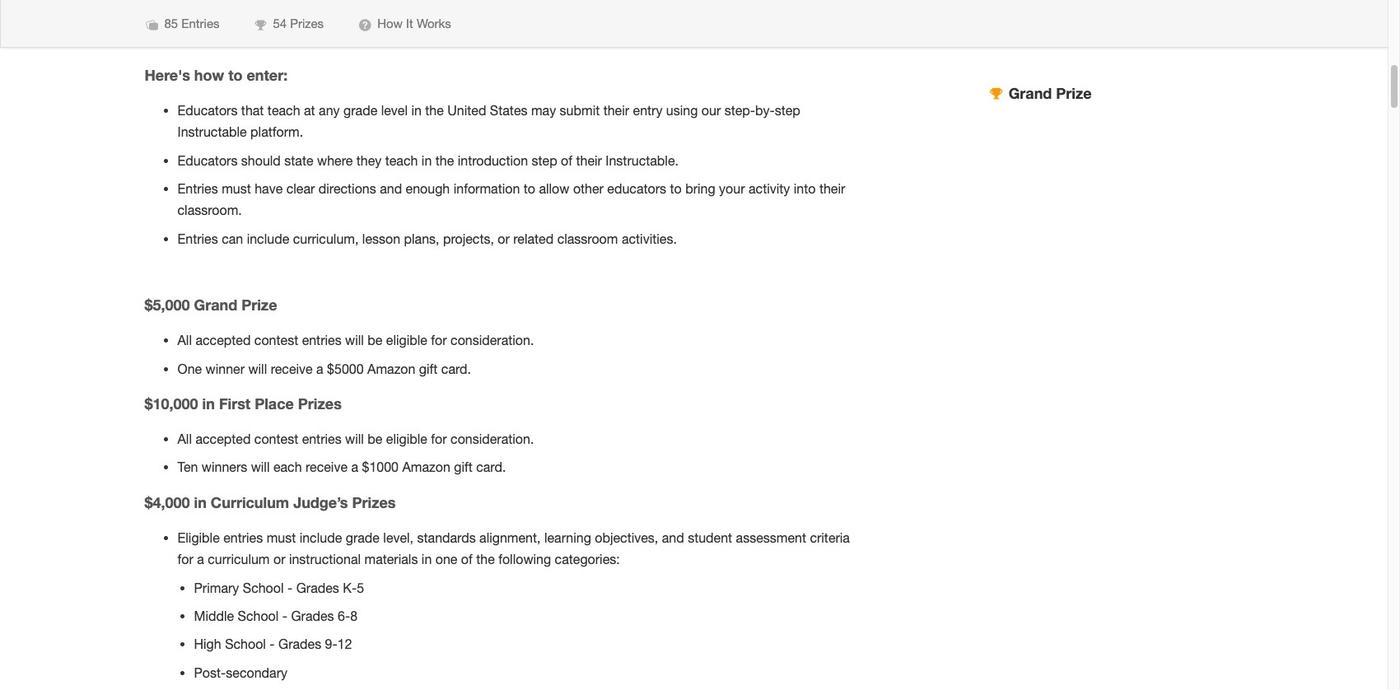 Task type: vqa. For each thing, say whether or not it's contained in the screenshot.
make
no



Task type: locate. For each thing, give the bounding box(es) containing it.
2 vertical spatial the
[[476, 552, 495, 567]]

receive up judge's
[[306, 460, 348, 475]]

or up primary school - grades k-5
[[273, 552, 285, 567]]

educators down "instructable"
[[178, 153, 238, 168]]

0 vertical spatial for
[[431, 333, 447, 348]]

the inside educators that teach at any grade level in the united states may submit their entry using our step-by-step instructable platform.
[[425, 103, 444, 118]]

grade inside educators that teach at any grade level in the united states may submit their entry using our step-by-step instructable platform.
[[344, 103, 378, 118]]

0 horizontal spatial card.
[[441, 361, 471, 376]]

0 vertical spatial and
[[380, 181, 402, 196]]

0 horizontal spatial to
[[228, 66, 243, 84]]

entries up classroom.
[[178, 181, 218, 196]]

all accepted contest entries will be eligible for consideration. for $5000
[[178, 333, 538, 348]]

be up $1000
[[368, 432, 383, 447]]

will up ten winners will each receive a $1000 amazon gift card.
[[345, 432, 364, 447]]

be up one winner will receive a $5000 amazon gift card.
[[368, 333, 383, 348]]

post-secondary
[[194, 665, 291, 680]]

2 eligible from the top
[[386, 432, 428, 447]]

2 horizontal spatial a
[[351, 460, 358, 475]]

2 consideration. from the top
[[451, 432, 534, 447]]

here's
[[145, 66, 190, 84]]

1 all accepted contest entries will be eligible for consideration. from the top
[[178, 333, 538, 348]]

enter:
[[247, 66, 288, 84]]

0 horizontal spatial must
[[222, 181, 251, 196]]

high
[[194, 637, 221, 652]]

1 horizontal spatial must
[[267, 530, 296, 545]]

0 horizontal spatial prize
[[242, 296, 277, 314]]

contest image left grand prize
[[988, 85, 1005, 96]]

school
[[243, 580, 284, 595], [238, 609, 279, 624], [225, 637, 266, 652]]

educators inside educators that teach at any grade level in the united states may submit their entry using our step-by-step instructable platform.
[[178, 103, 238, 118]]

and left student
[[662, 530, 684, 545]]

1 vertical spatial grade
[[346, 530, 380, 545]]

1 horizontal spatial card.
[[476, 460, 506, 475]]

educators for educators should state where they teach in the introduction step of their instructable.
[[178, 153, 238, 168]]

0 vertical spatial gift
[[419, 361, 438, 376]]

consideration. for one winner will receive a $5000 amazon gift card.
[[451, 333, 534, 348]]

be
[[368, 333, 383, 348], [368, 432, 383, 447]]

0 vertical spatial or
[[498, 231, 510, 246]]

85
[[164, 16, 178, 30]]

- down middle school - grades 6-8
[[270, 637, 275, 652]]

entries can include curriculum, lesson plans, projects, or related classroom activities.
[[178, 231, 681, 246]]

accepted up winners
[[196, 432, 251, 447]]

0 vertical spatial their
[[604, 103, 630, 118]]

for inside eligible entries must include grade level, standards alignment, learning objectives, and student assessment criteria for a curriculum or instructional materials in one of the following categories:
[[178, 552, 193, 567]]

2 contest from the top
[[254, 432, 298, 447]]

grade right any
[[344, 103, 378, 118]]

how
[[377, 16, 403, 30]]

1 vertical spatial all
[[178, 432, 192, 447]]

include right can
[[247, 231, 289, 246]]

1 vertical spatial gift
[[454, 460, 473, 475]]

entries right the 85
[[182, 16, 220, 30]]

1 horizontal spatial or
[[498, 231, 510, 246]]

include up instructional
[[300, 530, 342, 545]]

2 all from the top
[[178, 432, 192, 447]]

1 contest from the top
[[254, 333, 298, 348]]

0 vertical spatial accepted
[[196, 333, 251, 348]]

entries up ten winners will each receive a $1000 amazon gift card.
[[302, 432, 342, 447]]

entries
[[182, 16, 220, 30], [178, 181, 218, 196], [178, 231, 218, 246]]

0 vertical spatial step
[[775, 103, 801, 118]]

directions
[[319, 181, 376, 196]]

0 horizontal spatial teach
[[268, 103, 300, 118]]

1 vertical spatial and
[[662, 530, 684, 545]]

amazon right $1000
[[402, 460, 450, 475]]

be for amazon
[[368, 333, 383, 348]]

0 horizontal spatial or
[[273, 552, 285, 567]]

all for ten winners will each receive a $1000 amazon gift card.
[[178, 432, 192, 447]]

clear
[[286, 181, 315, 196]]

educators that teach at any grade level in the united states may submit their entry using our step-by-step instructable platform.
[[178, 103, 801, 139]]

0 vertical spatial card.
[[441, 361, 471, 376]]

1 vertical spatial entries
[[178, 181, 218, 196]]

grades left 6-
[[291, 609, 334, 624]]

a
[[316, 361, 324, 376], [351, 460, 358, 475], [197, 552, 204, 567]]

gift
[[419, 361, 438, 376], [454, 460, 473, 475]]

1 be from the top
[[368, 333, 383, 348]]

1 vertical spatial entries
[[302, 432, 342, 447]]

$4,000 in curriculum judge's prizes
[[145, 493, 400, 511]]

eligible for $1000
[[386, 432, 428, 447]]

eligible
[[386, 333, 428, 348], [386, 432, 428, 447]]

1 vertical spatial contest
[[254, 432, 298, 447]]

1 horizontal spatial to
[[524, 181, 536, 196]]

a left $5000
[[316, 361, 324, 376]]

1 consideration. from the top
[[451, 333, 534, 348]]

their inside entries must have clear directions and enough information to allow other educators to bring your activity into their classroom.
[[820, 181, 846, 196]]

1 vertical spatial card.
[[476, 460, 506, 475]]

contest up one winner will receive a $5000 amazon gift card.
[[254, 333, 298, 348]]

of up allow
[[561, 153, 573, 168]]

0 vertical spatial include
[[247, 231, 289, 246]]

2 vertical spatial their
[[820, 181, 846, 196]]

in left one
[[422, 552, 432, 567]]

85 entries link
[[127, 0, 236, 47]]

1 vertical spatial must
[[267, 530, 296, 545]]

step right step-
[[775, 103, 801, 118]]

5
[[357, 580, 364, 595]]

accepted up winner
[[196, 333, 251, 348]]

contest up each
[[254, 432, 298, 447]]

their left entry
[[604, 103, 630, 118]]

1 horizontal spatial and
[[662, 530, 684, 545]]

states
[[490, 103, 528, 118]]

to right the how
[[228, 66, 243, 84]]

or left related
[[498, 231, 510, 246]]

card.
[[441, 361, 471, 376], [476, 460, 506, 475]]

2 vertical spatial a
[[197, 552, 204, 567]]

prizes down $1000
[[352, 493, 396, 511]]

accepted for winners
[[196, 432, 251, 447]]

1 vertical spatial -
[[282, 609, 288, 624]]

2 accepted from the top
[[196, 432, 251, 447]]

1 vertical spatial consideration.
[[451, 432, 534, 447]]

must inside entries must have clear directions and enough information to allow other educators to bring your activity into their classroom.
[[222, 181, 251, 196]]

standards
[[417, 530, 476, 545]]

0 vertical spatial be
[[368, 333, 383, 348]]

0 vertical spatial -
[[288, 580, 293, 595]]

0 vertical spatial grade
[[344, 103, 378, 118]]

all accepted contest entries will be eligible for consideration.
[[178, 333, 538, 348], [178, 432, 538, 447]]

1 vertical spatial amazon
[[402, 460, 450, 475]]

1 vertical spatial school
[[238, 609, 279, 624]]

here's how to enter:
[[145, 66, 292, 84]]

1 educators from the top
[[178, 103, 238, 118]]

their inside educators that teach at any grade level in the united states may submit their entry using our step-by-step instructable platform.
[[604, 103, 630, 118]]

entries up one winner will receive a $5000 amazon gift card.
[[302, 333, 342, 348]]

grades left 9- at left
[[278, 637, 321, 652]]

2 vertical spatial grades
[[278, 637, 321, 652]]

2 vertical spatial entries
[[178, 231, 218, 246]]

1 vertical spatial eligible
[[386, 432, 428, 447]]

0 vertical spatial entries
[[302, 333, 342, 348]]

0 horizontal spatial and
[[380, 181, 402, 196]]

0 vertical spatial teach
[[268, 103, 300, 118]]

must left have
[[222, 181, 251, 196]]

contest
[[254, 333, 298, 348], [254, 432, 298, 447]]

or inside eligible entries must include grade level, standards alignment, learning objectives, and student assessment criteria for a curriculum or instructional materials in one of the following categories:
[[273, 552, 285, 567]]

accepted
[[196, 333, 251, 348], [196, 432, 251, 447]]

1 vertical spatial educators
[[178, 153, 238, 168]]

all up ten
[[178, 432, 192, 447]]

their up other
[[576, 153, 602, 168]]

1 horizontal spatial include
[[300, 530, 342, 545]]

educators should state where they teach in the introduction step of their instructable.
[[178, 153, 679, 168]]

middle
[[194, 609, 234, 624]]

1 horizontal spatial teach
[[385, 153, 418, 168]]

assessment
[[736, 530, 807, 545]]

a left $1000
[[351, 460, 358, 475]]

and inside entries must have clear directions and enough information to allow other educators to bring your activity into their classroom.
[[380, 181, 402, 196]]

0 vertical spatial eligible
[[386, 333, 428, 348]]

2 vertical spatial school
[[225, 637, 266, 652]]

0 vertical spatial educators
[[178, 103, 238, 118]]

1 vertical spatial all accepted contest entries will be eligible for consideration.
[[178, 432, 538, 447]]

and down "they"
[[380, 181, 402, 196]]

receive up the 'place'
[[271, 361, 313, 376]]

school up post-secondary
[[225, 637, 266, 652]]

of right one
[[461, 552, 473, 567]]

enough
[[406, 181, 450, 196]]

must down $4,000 in curriculum judge's prizes
[[267, 530, 296, 545]]

other
[[573, 181, 604, 196]]

teach right "they"
[[385, 153, 418, 168]]

- down primary school - grades k-5
[[282, 609, 288, 624]]

1 horizontal spatial prize
[[1057, 84, 1092, 102]]

materials
[[365, 552, 418, 567]]

grade left level,
[[346, 530, 380, 545]]

1 vertical spatial step
[[532, 153, 557, 168]]

primary school - grades k-5
[[194, 580, 368, 595]]

include
[[247, 231, 289, 246], [300, 530, 342, 545]]

allow
[[539, 181, 570, 196]]

prizes down one winner will receive a $5000 amazon gift card.
[[298, 395, 342, 413]]

contest image inside the 54 prizes link
[[252, 17, 269, 29]]

step
[[775, 103, 801, 118], [532, 153, 557, 168]]

- for primary
[[288, 580, 293, 595]]

contest image
[[252, 17, 269, 29], [988, 85, 1005, 96]]

for
[[431, 333, 447, 348], [431, 432, 447, 447], [178, 552, 193, 567]]

prizes right 54
[[290, 16, 324, 30]]

at
[[304, 103, 315, 118]]

entries up curriculum
[[223, 530, 263, 545]]

0 horizontal spatial their
[[576, 153, 602, 168]]

their right into
[[820, 181, 846, 196]]

must
[[222, 181, 251, 196], [267, 530, 296, 545]]

in right level
[[411, 103, 422, 118]]

where
[[317, 153, 353, 168]]

0 vertical spatial must
[[222, 181, 251, 196]]

$5000
[[327, 361, 364, 376]]

to
[[228, 66, 243, 84], [524, 181, 536, 196], [670, 181, 682, 196]]

1 vertical spatial include
[[300, 530, 342, 545]]

ten
[[178, 460, 198, 475]]

teach inside educators that teach at any grade level in the united states may submit their entry using our step-by-step instructable platform.
[[268, 103, 300, 118]]

activities.
[[622, 231, 677, 246]]

1 vertical spatial a
[[351, 460, 358, 475]]

1 vertical spatial of
[[461, 552, 473, 567]]

all accepted contest entries will be eligible for consideration. for a
[[178, 432, 538, 447]]

alignment,
[[480, 530, 541, 545]]

the left united
[[425, 103, 444, 118]]

teach up "platform."
[[268, 103, 300, 118]]

2 vertical spatial prizes
[[352, 493, 396, 511]]

the up enough
[[436, 153, 454, 168]]

54 prizes link
[[236, 0, 340, 47]]

can
[[222, 231, 243, 246]]

all up one
[[178, 333, 192, 348]]

of
[[561, 153, 573, 168], [461, 552, 473, 567]]

entries down classroom.
[[178, 231, 218, 246]]

1 vertical spatial for
[[431, 432, 447, 447]]

school up middle school - grades 6-8
[[243, 580, 284, 595]]

1 vertical spatial accepted
[[196, 432, 251, 447]]

1 vertical spatial be
[[368, 432, 383, 447]]

1 all from the top
[[178, 333, 192, 348]]

0 vertical spatial the
[[425, 103, 444, 118]]

may
[[531, 103, 556, 118]]

grades for k-
[[296, 580, 339, 595]]

0 horizontal spatial of
[[461, 552, 473, 567]]

all accepted contest entries will be eligible for consideration. up ten winners will each receive a $1000 amazon gift card.
[[178, 432, 538, 447]]

to left the bring
[[670, 181, 682, 196]]

2 all accepted contest entries will be eligible for consideration. from the top
[[178, 432, 538, 447]]

educators up "instructable"
[[178, 103, 238, 118]]

1 vertical spatial or
[[273, 552, 285, 567]]

school up high school - grades 9-12
[[238, 609, 279, 624]]

$10,000
[[145, 395, 198, 413]]

receive
[[271, 361, 313, 376], [306, 460, 348, 475]]

1 horizontal spatial of
[[561, 153, 573, 168]]

0 vertical spatial grades
[[296, 580, 339, 595]]

in
[[411, 103, 422, 118], [422, 153, 432, 168], [202, 395, 215, 413], [194, 493, 207, 511], [422, 552, 432, 567]]

to left allow
[[524, 181, 536, 196]]

student
[[688, 530, 733, 545]]

1 vertical spatial grades
[[291, 609, 334, 624]]

2 vertical spatial for
[[178, 552, 193, 567]]

amazon right $5000
[[367, 361, 416, 376]]

1 horizontal spatial grand
[[1009, 84, 1052, 102]]

0 horizontal spatial grand
[[194, 296, 237, 314]]

0 vertical spatial consideration.
[[451, 333, 534, 348]]

contest image left 54
[[252, 17, 269, 29]]

- up middle school - grades 6-8
[[288, 580, 293, 595]]

include inside eligible entries must include grade level, standards alignment, learning objectives, and student assessment criteria for a curriculum or instructional materials in one of the following categories:
[[300, 530, 342, 545]]

1 horizontal spatial step
[[775, 103, 801, 118]]

a down eligible
[[197, 552, 204, 567]]

12
[[338, 637, 352, 652]]

their
[[604, 103, 630, 118], [576, 153, 602, 168], [820, 181, 846, 196]]

will up $5000
[[345, 333, 364, 348]]

grades
[[296, 580, 339, 595], [291, 609, 334, 624], [278, 637, 321, 652]]

0 vertical spatial a
[[316, 361, 324, 376]]

0 vertical spatial contest image
[[252, 17, 269, 29]]

2 vertical spatial entries
[[223, 530, 263, 545]]

consideration.
[[451, 333, 534, 348], [451, 432, 534, 447]]

1 horizontal spatial a
[[316, 361, 324, 376]]

1 accepted from the top
[[196, 333, 251, 348]]

1 horizontal spatial gift
[[454, 460, 473, 475]]

2 horizontal spatial their
[[820, 181, 846, 196]]

step up allow
[[532, 153, 557, 168]]

entries for entries can include curriculum, lesson plans, projects, or related classroom activities.
[[178, 231, 218, 246]]

should
[[241, 153, 281, 168]]

2 be from the top
[[368, 432, 383, 447]]

high school - grades 9-12
[[194, 637, 356, 652]]

level
[[381, 103, 408, 118]]

grades down instructional
[[296, 580, 339, 595]]

2 educators from the top
[[178, 153, 238, 168]]

all accepted contest entries will be eligible for consideration. up $5000
[[178, 333, 538, 348]]

educators
[[178, 103, 238, 118], [178, 153, 238, 168]]

consideration. for ten winners will each receive a $1000 amazon gift card.
[[451, 432, 534, 447]]

in left first
[[202, 395, 215, 413]]

85 entries
[[164, 16, 220, 30]]

prize
[[1057, 84, 1092, 102], [242, 296, 277, 314]]

0 horizontal spatial a
[[197, 552, 204, 567]]

eligible
[[178, 530, 220, 545]]

be for $1000
[[368, 432, 383, 447]]

entries inside entries must have clear directions and enough information to allow other educators to bring your activity into their classroom.
[[178, 181, 218, 196]]

school for primary
[[243, 580, 284, 595]]

1 horizontal spatial contest image
[[988, 85, 1005, 96]]

prizes for judge's
[[352, 493, 396, 511]]

entries for entries must have clear directions and enough information to allow other educators to bring your activity into their classroom.
[[178, 181, 218, 196]]

0 horizontal spatial contest image
[[252, 17, 269, 29]]

all for one winner will receive a $5000 amazon gift card.
[[178, 333, 192, 348]]

0 vertical spatial prize
[[1057, 84, 1092, 102]]

and inside eligible entries must include grade level, standards alignment, learning objectives, and student assessment criteria for a curriculum or instructional materials in one of the following categories:
[[662, 530, 684, 545]]

1 horizontal spatial their
[[604, 103, 630, 118]]

school for middle
[[238, 609, 279, 624]]

1 eligible from the top
[[386, 333, 428, 348]]

grade
[[344, 103, 378, 118], [346, 530, 380, 545]]

the down the alignment,
[[476, 552, 495, 567]]

9-
[[325, 637, 338, 652]]



Task type: describe. For each thing, give the bounding box(es) containing it.
bring
[[686, 181, 716, 196]]

any
[[319, 103, 340, 118]]

place
[[255, 395, 294, 413]]

winners
[[202, 460, 247, 475]]

platform.
[[251, 125, 303, 139]]

eligible entries must include grade level, standards alignment, learning objectives, and student assessment criteria for a curriculum or instructional materials in one of the following categories:
[[178, 530, 850, 567]]

step-
[[725, 103, 756, 118]]

1 vertical spatial grand
[[194, 296, 237, 314]]

for for amazon
[[431, 432, 447, 447]]

- for high
[[270, 637, 275, 652]]

your
[[719, 181, 745, 196]]

1 vertical spatial contest image
[[988, 85, 1005, 96]]

grand prize
[[1009, 84, 1092, 102]]

$5,000 grand prize
[[145, 296, 277, 314]]

primary
[[194, 580, 239, 595]]

in inside educators that teach at any grade level in the united states may submit their entry using our step-by-step instructable platform.
[[411, 103, 422, 118]]

educators for educators that teach at any grade level in the united states may submit their entry using our step-by-step instructable platform.
[[178, 103, 238, 118]]

entries inside eligible entries must include grade level, standards alignment, learning objectives, and student assessment criteria for a curriculum or instructional materials in one of the following categories:
[[223, 530, 263, 545]]

question image
[[357, 17, 373, 29]]

the inside eligible entries must include grade level, standards alignment, learning objectives, and student assessment criteria for a curriculum or instructional materials in one of the following categories:
[[476, 552, 495, 567]]

middle school - grades 6-8
[[194, 609, 361, 624]]

1 vertical spatial prize
[[242, 296, 277, 314]]

for for gift
[[431, 333, 447, 348]]

accepted for winner
[[196, 333, 251, 348]]

will left each
[[251, 460, 270, 475]]

$1000
[[362, 460, 399, 475]]

curriculum
[[208, 552, 270, 567]]

entries for a
[[302, 333, 342, 348]]

using
[[666, 103, 698, 118]]

plans,
[[404, 231, 440, 246]]

school for high
[[225, 637, 266, 652]]

grades for 6-
[[291, 609, 334, 624]]

first
[[219, 395, 251, 413]]

in right $4,000
[[194, 493, 207, 511]]

$4,000
[[145, 493, 190, 511]]

related
[[514, 231, 554, 246]]

curriculum,
[[293, 231, 359, 246]]

projects,
[[443, 231, 494, 246]]

that
[[241, 103, 264, 118]]

step inside educators that teach at any grade level in the united states may submit their entry using our step-by-step instructable platform.
[[775, 103, 801, 118]]

they
[[357, 153, 382, 168]]

instructable
[[178, 125, 247, 139]]

learning
[[545, 530, 591, 545]]

each
[[273, 460, 302, 475]]

in inside eligible entries must include grade level, standards alignment, learning objectives, and student assessment criteria for a curriculum or instructional materials in one of the following categories:
[[422, 552, 432, 567]]

state
[[284, 153, 314, 168]]

- for middle
[[282, 609, 288, 624]]

works
[[417, 16, 451, 30]]

submit
[[560, 103, 600, 118]]

in up enough
[[422, 153, 432, 168]]

0 vertical spatial receive
[[271, 361, 313, 376]]

eligible for amazon
[[386, 333, 428, 348]]

instructional
[[289, 552, 361, 567]]

1 vertical spatial their
[[576, 153, 602, 168]]

by-
[[756, 103, 775, 118]]

1 vertical spatial receive
[[306, 460, 348, 475]]

a inside eligible entries must include grade level, standards alignment, learning objectives, and student assessment criteria for a curriculum or instructional materials in one of the following categories:
[[197, 552, 204, 567]]

0 vertical spatial of
[[561, 153, 573, 168]]

one winner will receive a $5000 amazon gift card.
[[178, 361, 475, 376]]

curriculum
[[211, 493, 289, 511]]

introduction
[[458, 153, 528, 168]]

0 horizontal spatial step
[[532, 153, 557, 168]]

$10,000 in first place prizes
[[145, 395, 346, 413]]

categories:
[[555, 552, 620, 567]]

instructable image
[[144, 17, 160, 29]]

secondary
[[226, 665, 288, 680]]

level,
[[383, 530, 414, 545]]

lesson
[[362, 231, 400, 246]]

post-
[[194, 665, 226, 680]]

grade inside eligible entries must include grade level, standards alignment, learning objectives, and student assessment criteria for a curriculum or instructional materials in one of the following categories:
[[346, 530, 380, 545]]

classroom
[[557, 231, 618, 246]]

0 vertical spatial amazon
[[367, 361, 416, 376]]

1 vertical spatial teach
[[385, 153, 418, 168]]

contest for each
[[254, 432, 298, 447]]

it
[[406, 16, 413, 30]]

information
[[454, 181, 520, 196]]

entries must have clear directions and enough information to allow other educators to bring your activity into their classroom.
[[178, 181, 846, 218]]

8
[[350, 609, 358, 624]]

entry
[[633, 103, 663, 118]]

2 horizontal spatial to
[[670, 181, 682, 196]]

activity
[[749, 181, 790, 196]]

winner
[[206, 361, 245, 376]]

our
[[702, 103, 721, 118]]

contest for receive
[[254, 333, 298, 348]]

united
[[448, 103, 486, 118]]

0 horizontal spatial include
[[247, 231, 289, 246]]

one
[[436, 552, 458, 567]]

grades for 9-
[[278, 637, 321, 652]]

how it works link
[[340, 0, 468, 47]]

0 vertical spatial entries
[[182, 16, 220, 30]]

54
[[273, 16, 287, 30]]

educators
[[608, 181, 667, 196]]

$5,000
[[145, 296, 190, 314]]

objectives,
[[595, 530, 659, 545]]

k-
[[343, 580, 357, 595]]

instructable.
[[606, 153, 679, 168]]

0 vertical spatial prizes
[[290, 16, 324, 30]]

criteria
[[810, 530, 850, 545]]

of inside eligible entries must include grade level, standards alignment, learning objectives, and student assessment criteria for a curriculum or instructional materials in one of the following categories:
[[461, 552, 473, 567]]

54 prizes
[[273, 16, 324, 30]]

have
[[255, 181, 283, 196]]

will right winner
[[248, 361, 267, 376]]

judge's
[[293, 493, 348, 511]]

1 vertical spatial the
[[436, 153, 454, 168]]

into
[[794, 181, 816, 196]]

0 horizontal spatial gift
[[419, 361, 438, 376]]

following
[[499, 552, 551, 567]]

prizes for place
[[298, 395, 342, 413]]

0 vertical spatial grand
[[1009, 84, 1052, 102]]

how it works
[[377, 16, 451, 30]]

one
[[178, 361, 202, 376]]

must inside eligible entries must include grade level, standards alignment, learning objectives, and student assessment criteria for a curriculum or instructional materials in one of the following categories:
[[267, 530, 296, 545]]

entries for receive
[[302, 432, 342, 447]]

how
[[194, 66, 224, 84]]



